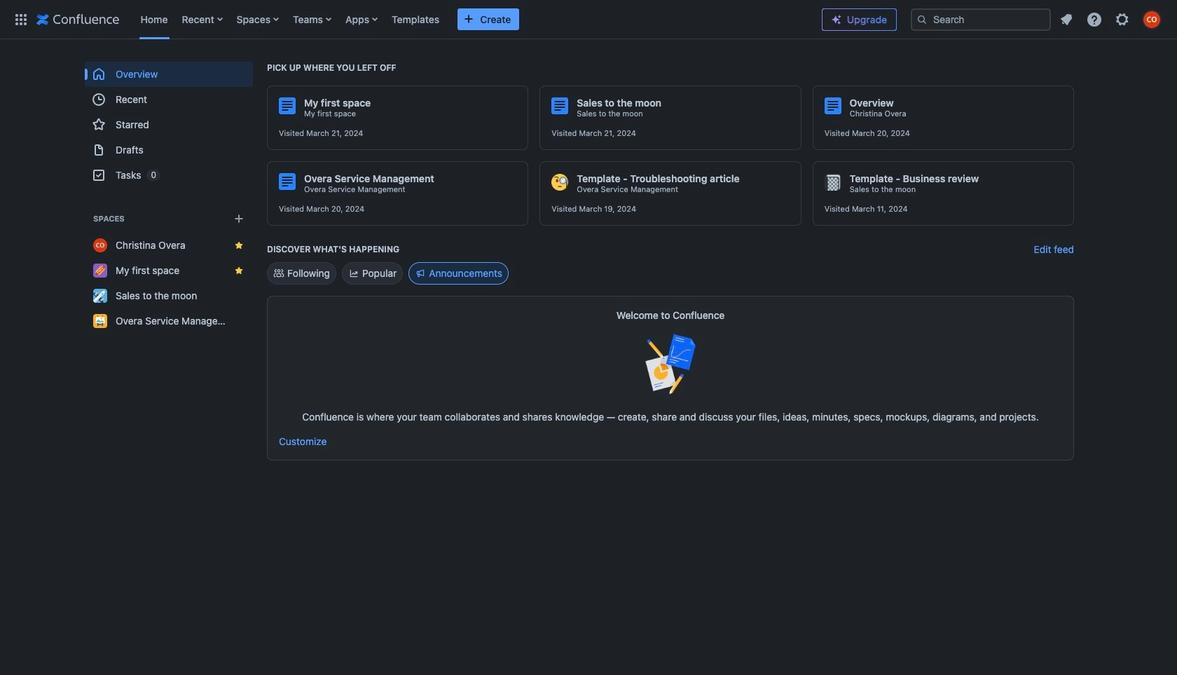 Task type: locate. For each thing, give the bounding box(es) containing it.
list for appswitcher icon
[[134, 0, 811, 39]]

1 vertical spatial unstar this space image
[[233, 265, 245, 276]]

:notebook: image
[[825, 174, 842, 191], [825, 174, 842, 191]]

:face_with_monocle: image
[[552, 174, 569, 191]]

2 unstar this space image from the top
[[233, 265, 245, 276]]

0 vertical spatial unstar this space image
[[233, 240, 245, 251]]

1 horizontal spatial list
[[1054, 7, 1169, 32]]

banner
[[0, 0, 1178, 42]]

0 horizontal spatial list
[[134, 0, 811, 39]]

settings icon image
[[1115, 11, 1132, 28]]

group
[[85, 62, 253, 188]]

help icon image
[[1087, 11, 1103, 28]]

unstar this space image
[[233, 240, 245, 251], [233, 265, 245, 276]]

list
[[134, 0, 811, 39], [1054, 7, 1169, 32]]

None search field
[[911, 8, 1052, 30]]

premium image
[[831, 14, 843, 25]]

confluence image
[[36, 11, 120, 28], [36, 11, 120, 28]]



Task type: vqa. For each thing, say whether or not it's contained in the screenshot.
Settings Search field
no



Task type: describe. For each thing, give the bounding box(es) containing it.
search image
[[917, 14, 928, 25]]

create a space image
[[231, 210, 247, 227]]

list for premium image
[[1054, 7, 1169, 32]]

:face_with_monocle: image
[[552, 174, 569, 191]]

global element
[[8, 0, 811, 39]]

notification icon image
[[1059, 11, 1075, 28]]

appswitcher icon image
[[13, 11, 29, 28]]

1 unstar this space image from the top
[[233, 240, 245, 251]]

Search field
[[911, 8, 1052, 30]]



